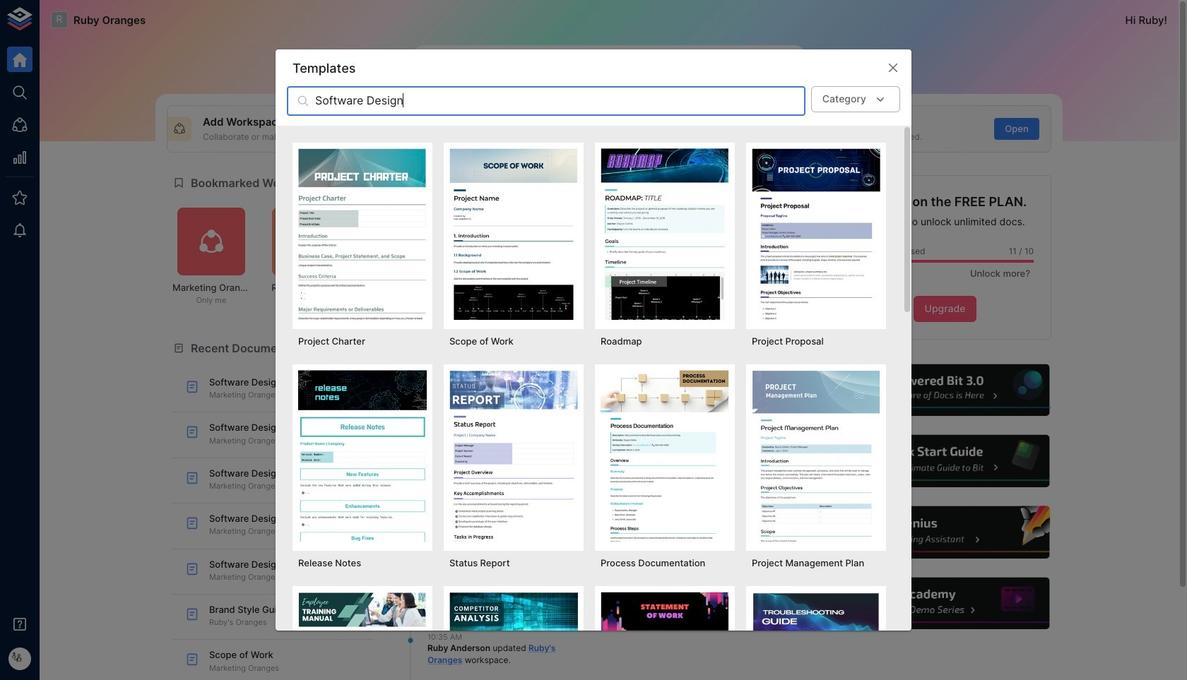 Task type: vqa. For each thing, say whether or not it's contained in the screenshot.
"Minutes" to the right
no



Task type: describe. For each thing, give the bounding box(es) containing it.
troubleshooting guide image
[[752, 593, 881, 681]]

employee training manual image
[[298, 593, 427, 681]]

release notes image
[[298, 371, 427, 542]]

Search Templates... text field
[[315, 86, 806, 116]]

2 help image from the top
[[839, 434, 1052, 490]]

roadmap image
[[601, 149, 730, 320]]

project proposal image
[[752, 149, 881, 320]]

3 help image from the top
[[839, 505, 1052, 561]]

status report image
[[450, 371, 578, 542]]



Task type: locate. For each thing, give the bounding box(es) containing it.
4 help image from the top
[[839, 576, 1052, 632]]

dialog
[[276, 50, 912, 681]]

1 help image from the top
[[839, 362, 1052, 419]]

competitor research report image
[[450, 593, 578, 681]]

help image
[[839, 362, 1052, 419], [839, 434, 1052, 490], [839, 505, 1052, 561], [839, 576, 1052, 632]]

process documentation image
[[601, 371, 730, 542]]

scope of work image
[[450, 149, 578, 320]]

project management plan image
[[752, 371, 881, 542]]

project charter image
[[298, 149, 427, 320]]

statement of work image
[[601, 593, 730, 681]]



